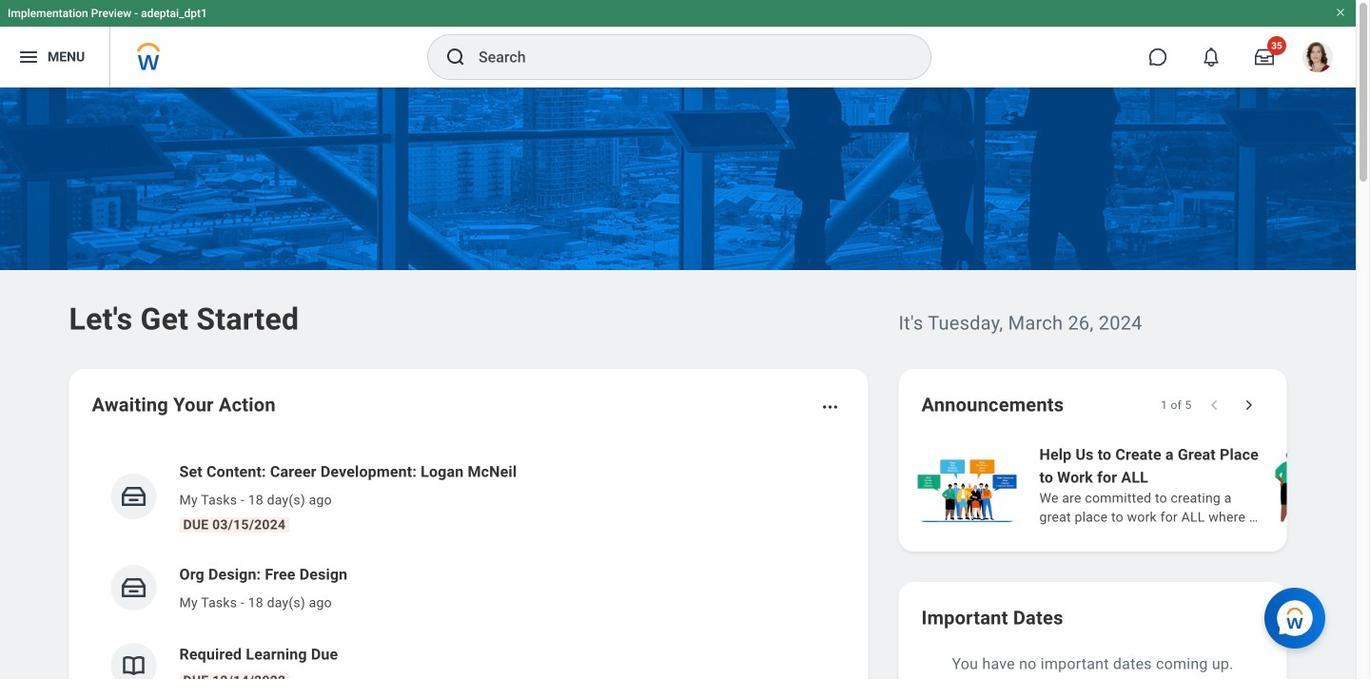 Task type: locate. For each thing, give the bounding box(es) containing it.
profile logan mcneil image
[[1303, 42, 1334, 76]]

notifications large image
[[1202, 48, 1221, 67]]

related actions image
[[821, 398, 840, 417]]

main content
[[0, 88, 1371, 680]]

status
[[1162, 398, 1192, 413]]

1 horizontal spatial list
[[914, 442, 1371, 529]]

chevron right small image
[[1240, 396, 1259, 415]]

inbox image
[[119, 574, 148, 603]]

chevron left small image
[[1206, 396, 1225, 415]]

banner
[[0, 0, 1357, 88]]

list
[[914, 442, 1371, 529], [92, 446, 846, 680]]



Task type: vqa. For each thing, say whether or not it's contained in the screenshot.
the Status related to Status In Progress
no



Task type: describe. For each thing, give the bounding box(es) containing it.
inbox image
[[119, 483, 148, 511]]

inbox large image
[[1256, 48, 1275, 67]]

close environment banner image
[[1336, 7, 1347, 18]]

Search Workday  search field
[[479, 36, 892, 78]]

book open image
[[119, 652, 148, 680]]

0 horizontal spatial list
[[92, 446, 846, 680]]

justify image
[[17, 46, 40, 69]]

search image
[[445, 46, 467, 69]]



